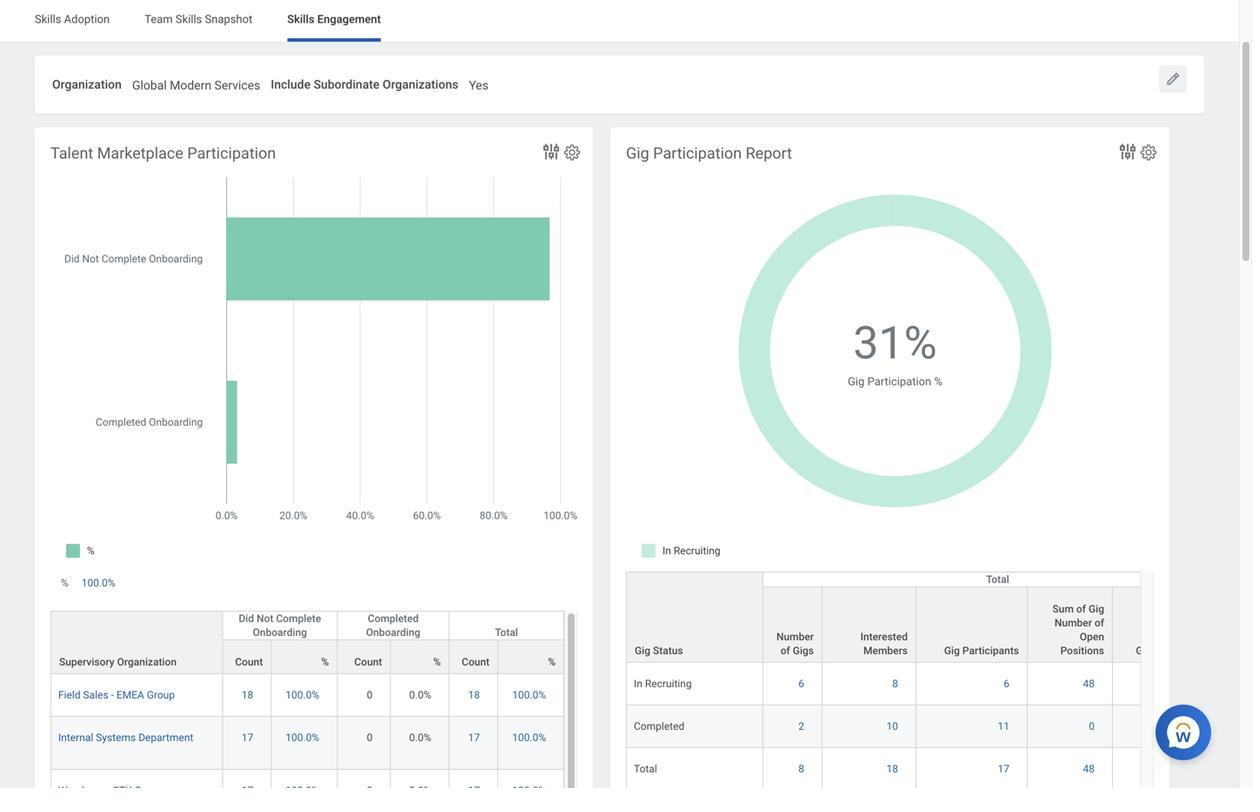 Task type: describe. For each thing, give the bounding box(es) containing it.
18 for the right 18 button
[[887, 763, 898, 776]]

gig participation % image for 11
[[1120, 720, 1225, 734]]

skills engagement
[[287, 13, 381, 26]]

31% button
[[853, 313, 940, 374]]

17 for the rightmost the 17 button
[[998, 763, 1010, 776]]

row containing in recruiting
[[626, 663, 1233, 706]]

number of gigs column header
[[764, 573, 823, 664]]

row containing sum of gig number of open positions
[[626, 573, 1233, 664]]

gig participation report
[[626, 145, 792, 163]]

gigs
[[793, 645, 814, 657]]

internal
[[58, 732, 93, 744]]

0.0% for 17
[[409, 732, 431, 744]]

interested
[[861, 631, 908, 643]]

1 horizontal spatial total button
[[764, 573, 1232, 587]]

not
[[257, 613, 273, 625]]

sum
[[1053, 603, 1074, 616]]

2 % button from the left
[[391, 641, 449, 674]]

systems
[[96, 732, 136, 744]]

1 6 button from the left
[[799, 677, 807, 691]]

0 vertical spatial 8 button
[[892, 677, 901, 691]]

members
[[864, 645, 908, 657]]

sum of gig number of open positions column header
[[1028, 573, 1113, 664]]

group
[[147, 690, 175, 702]]

48 button for 6
[[1083, 677, 1097, 691]]

positions
[[1061, 645, 1104, 657]]

1 count button from the left
[[223, 641, 271, 674]]

10 button
[[887, 720, 901, 734]]

row containing count
[[50, 640, 564, 675]]

0 button for 17
[[367, 731, 375, 745]]

interested members button
[[823, 588, 916, 663]]

marketplace
[[97, 145, 183, 163]]

skills for skills adoption
[[35, 13, 61, 26]]

total for the rightmost the total popup button
[[986, 574, 1009, 586]]

gig participants column header
[[917, 573, 1028, 664]]

gig inside sum of gig number of open positions
[[1089, 603, 1104, 616]]

interested members column header
[[823, 573, 917, 664]]

11
[[998, 721, 1010, 733]]

2 % image from the left
[[505, 785, 557, 789]]

completed onboarding
[[366, 613, 420, 639]]

48 for 17
[[1083, 763, 1095, 776]]

completed onboarding button
[[338, 612, 449, 640]]

Global Modern Services text field
[[132, 68, 260, 98]]

gig participation report element
[[610, 128, 1233, 789]]

skills for skills engagement
[[287, 13, 315, 26]]

count for 2nd the count "popup button" from left
[[354, 657, 382, 669]]

1 horizontal spatial 17 button
[[468, 731, 483, 745]]

interested members
[[861, 631, 908, 657]]

Yes text field
[[469, 68, 489, 98]]

field sales - emea group
[[58, 690, 175, 702]]

% inside popup button
[[1217, 645, 1224, 657]]

engagement
[[317, 13, 381, 26]]

supervisory organization
[[59, 657, 177, 669]]

tab list containing skills adoption
[[17, 0, 1222, 42]]

48 button for 17
[[1083, 763, 1097, 776]]

in recruiting element
[[634, 675, 692, 690]]

gig participation % image for 6
[[1120, 677, 1225, 691]]

completed for completed onboarding
[[368, 613, 419, 625]]

total element
[[634, 760, 657, 776]]

0 button for 18
[[367, 689, 375, 703]]

field sales - emea group link
[[58, 686, 175, 702]]

gig inside 31% gig participation %
[[848, 375, 865, 388]]

gig participation %
[[1136, 645, 1224, 657]]

row containing internal systems department
[[50, 717, 564, 771]]

0 for 18
[[367, 690, 373, 702]]

internal systems department
[[58, 732, 193, 744]]

18 for the middle 18 button
[[468, 690, 480, 702]]

gig participants
[[944, 645, 1019, 657]]

recruiting
[[645, 678, 692, 690]]

configure gig participation report image
[[1139, 143, 1158, 162]]

internal systems department link
[[58, 729, 193, 744]]

did not complete onboarding
[[239, 613, 321, 639]]

gig participants button
[[917, 588, 1027, 663]]

2 button
[[799, 720, 807, 734]]

status
[[653, 645, 683, 657]]

participation inside talent marketplace participation 'element'
[[187, 145, 276, 163]]

global
[[132, 78, 167, 93]]

sales
[[83, 690, 108, 702]]

1 vertical spatial 8 button
[[799, 763, 807, 776]]

participants
[[963, 645, 1019, 657]]

sum of gig number of open positions button
[[1028, 588, 1112, 663]]

number inside sum of gig number of open positions
[[1055, 617, 1092, 629]]

team
[[145, 13, 173, 26]]

team skills snapshot
[[145, 13, 253, 26]]

participation inside gig participation % popup button
[[1154, 645, 1214, 657]]



Task type: locate. For each thing, give the bounding box(es) containing it.
of right sum
[[1076, 603, 1086, 616]]

configure and view chart data image inside talent marketplace participation 'element'
[[541, 141, 562, 162]]

adoption
[[64, 13, 110, 26]]

gig
[[626, 145, 649, 163], [848, 375, 865, 388], [1089, 603, 1104, 616], [635, 645, 651, 657], [944, 645, 960, 657], [1136, 645, 1152, 657]]

6 down "participants"
[[1004, 678, 1010, 690]]

of up open
[[1095, 617, 1104, 629]]

18
[[242, 690, 253, 702], [468, 690, 480, 702], [887, 763, 898, 776]]

1 horizontal spatial number
[[1055, 617, 1092, 629]]

include subordinate organizations element
[[469, 67, 489, 99]]

did
[[239, 613, 254, 625]]

count image
[[345, 785, 383, 789], [457, 785, 490, 789]]

6
[[799, 678, 804, 690], [1004, 678, 1010, 690]]

2 horizontal spatial count button
[[450, 641, 497, 674]]

include
[[271, 77, 311, 92]]

2 onboarding from the left
[[366, 627, 420, 639]]

2 count button from the left
[[338, 641, 390, 674]]

0 horizontal spatial total button
[[450, 612, 564, 640]]

0 vertical spatial 48
[[1083, 678, 1095, 690]]

0 horizontal spatial 18
[[242, 690, 253, 702]]

edit image
[[1164, 70, 1182, 88]]

gig for gig participation report
[[626, 145, 649, 163]]

completed inside completed onboarding
[[368, 613, 419, 625]]

1 6 from the left
[[799, 678, 804, 690]]

talent marketplace participation
[[50, 145, 276, 163]]

2 6 button from the left
[[1004, 677, 1012, 691]]

completed
[[368, 613, 419, 625], [634, 721, 685, 733]]

completed for completed element
[[634, 721, 685, 733]]

supervisory organization button
[[51, 612, 222, 674]]

11 button
[[998, 720, 1012, 734]]

31% gig participation %
[[848, 317, 943, 388]]

0 horizontal spatial 6 button
[[799, 677, 807, 691]]

% image
[[398, 785, 442, 789], [505, 785, 557, 789]]

1 vertical spatial 8
[[799, 763, 804, 776]]

row containing field sales - emea group
[[50, 675, 564, 717]]

0 horizontal spatial completed
[[368, 613, 419, 625]]

2 horizontal spatial 18 button
[[887, 763, 901, 776]]

8
[[892, 678, 898, 690], [799, 763, 804, 776]]

1 horizontal spatial 6 button
[[1004, 677, 1012, 691]]

0 horizontal spatial number
[[777, 631, 814, 643]]

0 horizontal spatial 8
[[799, 763, 804, 776]]

8 button
[[892, 677, 901, 691], [799, 763, 807, 776]]

0 horizontal spatial 6
[[799, 678, 804, 690]]

number of gigs
[[777, 631, 814, 657]]

17 for middle the 17 button
[[468, 732, 480, 744]]

1 vertical spatial organization
[[117, 657, 177, 669]]

onboarding inside did not complete onboarding
[[253, 627, 307, 639]]

gig status button
[[627, 573, 763, 663]]

2 horizontal spatial skills
[[287, 13, 315, 26]]

total inside talent marketplace participation 'element'
[[495, 627, 518, 639]]

0 horizontal spatial 17
[[242, 732, 253, 744]]

1 vertical spatial completed
[[634, 721, 685, 733]]

open
[[1080, 631, 1104, 643]]

8 for 8 button to the bottom
[[799, 763, 804, 776]]

configure and view chart data image
[[541, 141, 562, 162], [1117, 141, 1138, 162]]

2 vertical spatial total
[[634, 763, 657, 776]]

2 horizontal spatial total
[[986, 574, 1009, 586]]

0 horizontal spatial 8 button
[[799, 763, 807, 776]]

gig participation % image for 17
[[1120, 763, 1225, 776]]

1 horizontal spatial % button
[[391, 641, 449, 674]]

2 configure and view chart data image from the left
[[1117, 141, 1138, 162]]

0 horizontal spatial skills
[[35, 13, 61, 26]]

1 horizontal spatial 6
[[1004, 678, 1010, 690]]

yes
[[469, 78, 489, 93]]

organization element
[[132, 67, 260, 99]]

17 inside gig participation report element
[[998, 763, 1010, 776]]

1 horizontal spatial configure and view chart data image
[[1117, 141, 1138, 162]]

1 horizontal spatial count button
[[338, 641, 390, 674]]

number down sum
[[1055, 617, 1092, 629]]

1 horizontal spatial completed
[[634, 721, 685, 733]]

48 for 6
[[1083, 678, 1095, 690]]

6 down gigs
[[799, 678, 804, 690]]

0 vertical spatial organization
[[52, 77, 122, 92]]

gig right positions
[[1136, 645, 1152, 657]]

1 vertical spatial 48 button
[[1083, 763, 1097, 776]]

0 vertical spatial total button
[[764, 573, 1232, 587]]

10
[[887, 721, 898, 733]]

1 horizontal spatial count
[[354, 657, 382, 669]]

in
[[634, 678, 643, 690]]

2 horizontal spatial count
[[462, 657, 490, 669]]

0 horizontal spatial count image
[[345, 785, 383, 789]]

1 vertical spatial 0.0% button
[[409, 731, 434, 745]]

global modern services
[[132, 78, 260, 93]]

17 button
[[242, 731, 256, 745], [468, 731, 483, 745], [998, 763, 1012, 776]]

0 horizontal spatial count
[[235, 657, 263, 669]]

gig left status
[[635, 645, 651, 657]]

configure and view chart data image for gig participation report
[[1117, 141, 1138, 162]]

of
[[1076, 603, 1086, 616], [1095, 617, 1104, 629], [781, 645, 790, 657]]

gig for gig participation %
[[1136, 645, 1152, 657]]

0.0% for 18
[[409, 690, 431, 702]]

of for sum
[[1076, 603, 1086, 616]]

100.0% button
[[82, 576, 118, 590], [286, 689, 322, 703], [512, 689, 549, 703], [286, 731, 322, 745], [512, 731, 549, 745]]

2 vertical spatial of
[[781, 645, 790, 657]]

sum of gig number of open positions
[[1053, 603, 1104, 657]]

0 vertical spatial number
[[1055, 617, 1092, 629]]

3 count button from the left
[[450, 641, 497, 674]]

organization inside popup button
[[117, 657, 177, 669]]

1 0.0% button from the top
[[409, 689, 434, 703]]

organization up the group
[[117, 657, 177, 669]]

6 button
[[799, 677, 807, 691], [1004, 677, 1012, 691]]

0 horizontal spatial total
[[495, 627, 518, 639]]

-
[[111, 690, 114, 702]]

0.0%
[[409, 690, 431, 702], [409, 732, 431, 744]]

%
[[934, 375, 943, 388], [61, 577, 69, 589], [1217, 645, 1224, 657], [321, 657, 329, 669], [433, 657, 441, 669], [548, 657, 556, 669]]

number
[[1055, 617, 1092, 629], [777, 631, 814, 643]]

configure and view chart data image left configure talent marketplace participation icon
[[541, 141, 562, 162]]

include subordinate organizations
[[271, 77, 458, 92]]

2 6 from the left
[[1004, 678, 1010, 690]]

row containing did not complete onboarding
[[50, 611, 564, 675]]

did not complete onboarding button
[[223, 612, 337, 640]]

8 button down 2 button
[[799, 763, 807, 776]]

100.0%
[[82, 577, 115, 589], [286, 690, 319, 702], [512, 690, 546, 702], [286, 732, 319, 744], [512, 732, 546, 744]]

2 48 button from the top
[[1083, 763, 1097, 776]]

2 horizontal spatial 17
[[998, 763, 1010, 776]]

count for 1st the count "popup button" from the right
[[462, 657, 490, 669]]

1 horizontal spatial onboarding
[[366, 627, 420, 639]]

2 horizontal spatial 17 button
[[998, 763, 1012, 776]]

0 vertical spatial 0.0% button
[[409, 689, 434, 703]]

2 count from the left
[[354, 657, 382, 669]]

0 for 17
[[367, 732, 373, 744]]

2 0.0% from the top
[[409, 732, 431, 744]]

row
[[626, 572, 1233, 664], [626, 573, 1233, 664], [50, 611, 564, 675], [50, 640, 564, 675], [626, 663, 1233, 706], [50, 675, 564, 717], [626, 706, 1233, 749], [50, 717, 564, 771], [626, 749, 1233, 789], [50, 771, 564, 789]]

field
[[58, 690, 81, 702]]

8 inside row
[[892, 678, 898, 690]]

talent
[[50, 145, 93, 163]]

1 horizontal spatial total
[[634, 763, 657, 776]]

0 horizontal spatial count button
[[223, 641, 271, 674]]

department
[[138, 732, 193, 744]]

1 horizontal spatial 8 button
[[892, 677, 901, 691]]

1 horizontal spatial of
[[1076, 603, 1086, 616]]

1 horizontal spatial 8
[[892, 678, 898, 690]]

configure talent marketplace participation image
[[563, 143, 582, 162]]

6 button down "participants"
[[1004, 677, 1012, 691]]

configure and view chart data image inside gig participation report element
[[1117, 141, 1138, 162]]

supervisory
[[59, 657, 114, 669]]

1 count from the left
[[235, 657, 263, 669]]

31%
[[853, 317, 937, 369]]

subordinate
[[314, 77, 380, 92]]

1 count image from the left
[[345, 785, 383, 789]]

6 button down gigs
[[799, 677, 807, 691]]

skills adoption
[[35, 13, 110, 26]]

total for the leftmost the total popup button
[[495, 627, 518, 639]]

3 skills from the left
[[287, 13, 315, 26]]

1 configure and view chart data image from the left
[[541, 141, 562, 162]]

gig participation % button
[[1113, 588, 1232, 663]]

number up gigs
[[777, 631, 814, 643]]

count button
[[223, 641, 271, 674], [338, 641, 390, 674], [450, 641, 497, 674]]

1 vertical spatial number
[[777, 631, 814, 643]]

1 onboarding from the left
[[253, 627, 307, 639]]

gig for gig status
[[635, 645, 651, 657]]

1 0.0% from the top
[[409, 690, 431, 702]]

participation inside 31% gig participation %
[[868, 375, 932, 388]]

17
[[242, 732, 253, 744], [468, 732, 480, 744], [998, 763, 1010, 776]]

2 skills from the left
[[176, 13, 202, 26]]

0.0% button for 18
[[409, 689, 434, 703]]

2 horizontal spatial % button
[[498, 641, 564, 674]]

0 inside gig participation report element
[[1089, 721, 1095, 733]]

0.0% button
[[409, 689, 434, 703], [409, 731, 434, 745]]

1 48 from the top
[[1083, 678, 1095, 690]]

1 vertical spatial 48
[[1083, 763, 1095, 776]]

0 vertical spatial 48 button
[[1083, 677, 1097, 691]]

1 horizontal spatial 18
[[468, 690, 480, 702]]

0 horizontal spatial configure and view chart data image
[[541, 141, 562, 162]]

of left gigs
[[781, 645, 790, 657]]

number inside column header
[[777, 631, 814, 643]]

organization left global
[[52, 77, 122, 92]]

0 button
[[367, 689, 375, 703], [1089, 720, 1097, 734], [367, 731, 375, 745]]

0 horizontal spatial % button
[[272, 641, 337, 674]]

skills left adoption on the left top of page
[[35, 13, 61, 26]]

2
[[799, 721, 804, 733]]

configure and view chart data image for talent marketplace participation
[[541, 141, 562, 162]]

gig status
[[635, 645, 683, 657]]

completed element
[[634, 717, 685, 733]]

2 gig participation % image from the top
[[1120, 720, 1225, 734]]

8 for the top 8 button
[[892, 678, 898, 690]]

1 vertical spatial of
[[1095, 617, 1104, 629]]

48
[[1083, 678, 1095, 690], [1083, 763, 1095, 776]]

1 % image from the left
[[398, 785, 442, 789]]

onboarding
[[253, 627, 307, 639], [366, 627, 420, 639]]

modern
[[170, 78, 211, 93]]

2 horizontal spatial of
[[1095, 617, 1104, 629]]

3 % button from the left
[[498, 641, 564, 674]]

0 horizontal spatial onboarding
[[253, 627, 307, 639]]

organizations
[[383, 77, 458, 92]]

1 horizontal spatial 17
[[468, 732, 480, 744]]

8 button down members
[[892, 677, 901, 691]]

report
[[746, 145, 792, 163]]

gig right configure talent marketplace participation icon
[[626, 145, 649, 163]]

gig status column header
[[626, 572, 764, 664]]

gig down 31%
[[848, 375, 865, 388]]

tab list
[[17, 0, 1222, 42]]

3 count from the left
[[462, 657, 490, 669]]

1 vertical spatial 0.0%
[[409, 732, 431, 744]]

count for 3rd the count "popup button" from right
[[235, 657, 263, 669]]

0 vertical spatial 8
[[892, 678, 898, 690]]

emea
[[116, 690, 144, 702]]

number of gigs button
[[764, 588, 822, 663]]

1 horizontal spatial 18 button
[[468, 689, 483, 703]]

total button
[[764, 573, 1232, 587], [450, 612, 564, 640]]

complete
[[276, 613, 321, 625]]

1 horizontal spatial count image
[[457, 785, 490, 789]]

8 down 2 button
[[799, 763, 804, 776]]

gig participation % image
[[1120, 677, 1225, 691], [1120, 720, 1225, 734], [1120, 763, 1225, 776]]

1 vertical spatial total button
[[450, 612, 564, 640]]

1 % button from the left
[[272, 641, 337, 674]]

gig up open
[[1089, 603, 1104, 616]]

0 horizontal spatial % image
[[398, 785, 442, 789]]

2 48 from the top
[[1083, 763, 1095, 776]]

participation
[[187, 145, 276, 163], [653, 145, 742, 163], [868, 375, 932, 388], [1154, 645, 1214, 657]]

0 vertical spatial 0.0%
[[409, 690, 431, 702]]

services
[[214, 78, 260, 93]]

0 vertical spatial completed
[[368, 613, 419, 625]]

1 horizontal spatial skills
[[176, 13, 202, 26]]

48 button
[[1083, 677, 1097, 691], [1083, 763, 1097, 776]]

talent marketplace participation element
[[35, 128, 593, 789]]

skills
[[35, 13, 61, 26], [176, 13, 202, 26], [287, 13, 315, 26]]

1 48 button from the top
[[1083, 677, 1097, 691]]

0 vertical spatial total
[[986, 574, 1009, 586]]

0 horizontal spatial 17 button
[[242, 731, 256, 745]]

2 vertical spatial gig participation % image
[[1120, 763, 1225, 776]]

row containing completed
[[626, 706, 1233, 749]]

2 0.0% button from the top
[[409, 731, 434, 745]]

2 horizontal spatial 18
[[887, 763, 898, 776]]

18 button
[[242, 689, 256, 703], [468, 689, 483, 703], [887, 763, 901, 776]]

gig left "participants"
[[944, 645, 960, 657]]

18 inside gig participation report element
[[887, 763, 898, 776]]

0 horizontal spatial 18 button
[[242, 689, 256, 703]]

0.0% button for 17
[[409, 731, 434, 745]]

of inside number of gigs
[[781, 645, 790, 657]]

0 vertical spatial of
[[1076, 603, 1086, 616]]

0 horizontal spatial of
[[781, 645, 790, 657]]

1 vertical spatial gig participation % image
[[1120, 720, 1225, 734]]

3 gig participation % image from the top
[[1120, 763, 1225, 776]]

18 for the leftmost 18 button
[[242, 690, 253, 702]]

skills right team
[[176, 13, 202, 26]]

count
[[235, 657, 263, 669], [354, 657, 382, 669], [462, 657, 490, 669]]

in recruiting
[[634, 678, 692, 690]]

gig for gig participants
[[944, 645, 960, 657]]

1 vertical spatial total
[[495, 627, 518, 639]]

completed inside gig participation report element
[[634, 721, 685, 733]]

% button
[[272, 641, 337, 674], [391, 641, 449, 674], [498, 641, 564, 674]]

configure and view chart data image left configure gig participation report icon
[[1117, 141, 1138, 162]]

1 skills from the left
[[35, 13, 61, 26]]

onboarding inside popup button
[[366, 627, 420, 639]]

0
[[367, 690, 373, 702], [1089, 721, 1095, 733], [367, 732, 373, 744]]

0 vertical spatial gig participation % image
[[1120, 677, 1225, 691]]

8 down members
[[892, 678, 898, 690]]

1 gig participation % image from the top
[[1120, 677, 1225, 691]]

of for number
[[781, 645, 790, 657]]

skills left engagement
[[287, 13, 315, 26]]

2 count image from the left
[[457, 785, 490, 789]]

17 for the left the 17 button
[[242, 732, 253, 744]]

snapshot
[[205, 13, 253, 26]]

% inside 31% gig participation %
[[934, 375, 943, 388]]

1 horizontal spatial % image
[[505, 785, 557, 789]]



Task type: vqa. For each thing, say whether or not it's contained in the screenshot.
Marketplace
yes



